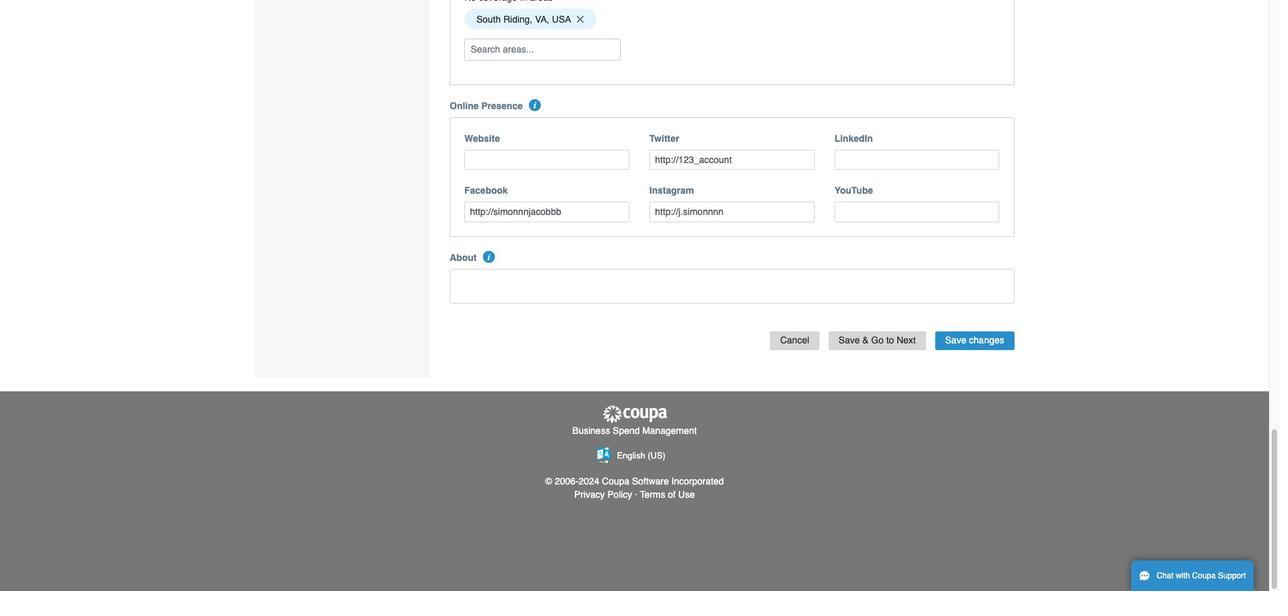 Task type: locate. For each thing, give the bounding box(es) containing it.
spend
[[613, 426, 640, 436]]

additional information image
[[529, 99, 541, 111]]

1 save from the left
[[839, 335, 860, 346]]

LinkedIn text field
[[835, 150, 1000, 170]]

coupa up policy
[[602, 477, 630, 487]]

privacy policy link
[[574, 490, 632, 501]]

english
[[617, 451, 646, 461]]

to
[[887, 335, 894, 346]]

Website text field
[[464, 150, 630, 170]]

1 horizontal spatial coupa
[[1193, 572, 1216, 581]]

save
[[839, 335, 860, 346], [945, 335, 967, 346]]

save left & at the right bottom
[[839, 335, 860, 346]]

© 2006-2024 coupa software incorporated
[[545, 477, 724, 487]]

Instagram text field
[[650, 202, 815, 222]]

south riding, va, usa option
[[464, 9, 597, 29]]

additional information image
[[483, 251, 495, 263]]

2 save from the left
[[945, 335, 967, 346]]

facebook
[[464, 185, 508, 196]]

save left changes
[[945, 335, 967, 346]]

twitter
[[650, 133, 680, 144]]

management
[[643, 426, 697, 436]]

instagram
[[650, 185, 694, 196]]

terms of use
[[640, 490, 695, 501]]

0 horizontal spatial coupa
[[602, 477, 630, 487]]

save & go to next button
[[829, 332, 926, 351]]

use
[[678, 490, 695, 501]]

go
[[872, 335, 884, 346]]

linkedin
[[835, 133, 873, 144]]

2024
[[579, 477, 600, 487]]

save for save & go to next
[[839, 335, 860, 346]]

save inside save changes button
[[945, 335, 967, 346]]

usa
[[552, 14, 571, 24]]

chat with coupa support button
[[1132, 561, 1254, 592]]

incorporated
[[672, 477, 724, 487]]

presence
[[481, 100, 523, 111]]

save & go to next
[[839, 335, 916, 346]]

1 horizontal spatial save
[[945, 335, 967, 346]]

save inside save & go to next button
[[839, 335, 860, 346]]

©
[[545, 477, 552, 487]]

save changes
[[945, 335, 1005, 346]]

&
[[863, 335, 869, 346]]

about
[[450, 252, 477, 263]]

0 horizontal spatial save
[[839, 335, 860, 346]]

online presence
[[450, 100, 523, 111]]

1 vertical spatial coupa
[[1193, 572, 1216, 581]]

policy
[[608, 490, 632, 501]]

coupa right with
[[1193, 572, 1216, 581]]

coupa
[[602, 477, 630, 487], [1193, 572, 1216, 581]]



Task type: vqa. For each thing, say whether or not it's contained in the screenshot.
No No
no



Task type: describe. For each thing, give the bounding box(es) containing it.
website
[[464, 133, 500, 144]]

youtube
[[835, 185, 873, 196]]

english (us)
[[617, 451, 666, 461]]

(us)
[[648, 451, 666, 461]]

terms of use link
[[640, 490, 695, 501]]

business
[[572, 426, 610, 436]]

south riding, va, usa
[[477, 14, 571, 24]]

2006-
[[555, 477, 579, 487]]

va,
[[535, 14, 550, 24]]

Facebook text field
[[464, 202, 630, 222]]

selected areas list box
[[460, 6, 1005, 33]]

cancel link
[[770, 332, 820, 351]]

privacy policy
[[574, 490, 632, 501]]

next
[[897, 335, 916, 346]]

riding,
[[504, 14, 533, 24]]

south
[[477, 14, 501, 24]]

About text field
[[450, 269, 1015, 304]]

with
[[1176, 572, 1190, 581]]

terms
[[640, 490, 666, 501]]

of
[[668, 490, 676, 501]]

online
[[450, 100, 479, 111]]

0 vertical spatial coupa
[[602, 477, 630, 487]]

support
[[1218, 572, 1246, 581]]

chat with coupa support
[[1157, 572, 1246, 581]]

chat
[[1157, 572, 1174, 581]]

Search areas... text field
[[466, 39, 620, 60]]

save for save changes
[[945, 335, 967, 346]]

YouTube text field
[[835, 202, 1000, 222]]

cancel
[[780, 335, 810, 346]]

coupa supplier portal image
[[601, 405, 668, 424]]

changes
[[969, 335, 1005, 346]]

coupa inside button
[[1193, 572, 1216, 581]]

business spend management
[[572, 426, 697, 436]]

privacy
[[574, 490, 605, 501]]

save changes button
[[935, 332, 1015, 351]]

Twitter text field
[[650, 150, 815, 170]]

software
[[632, 477, 669, 487]]



